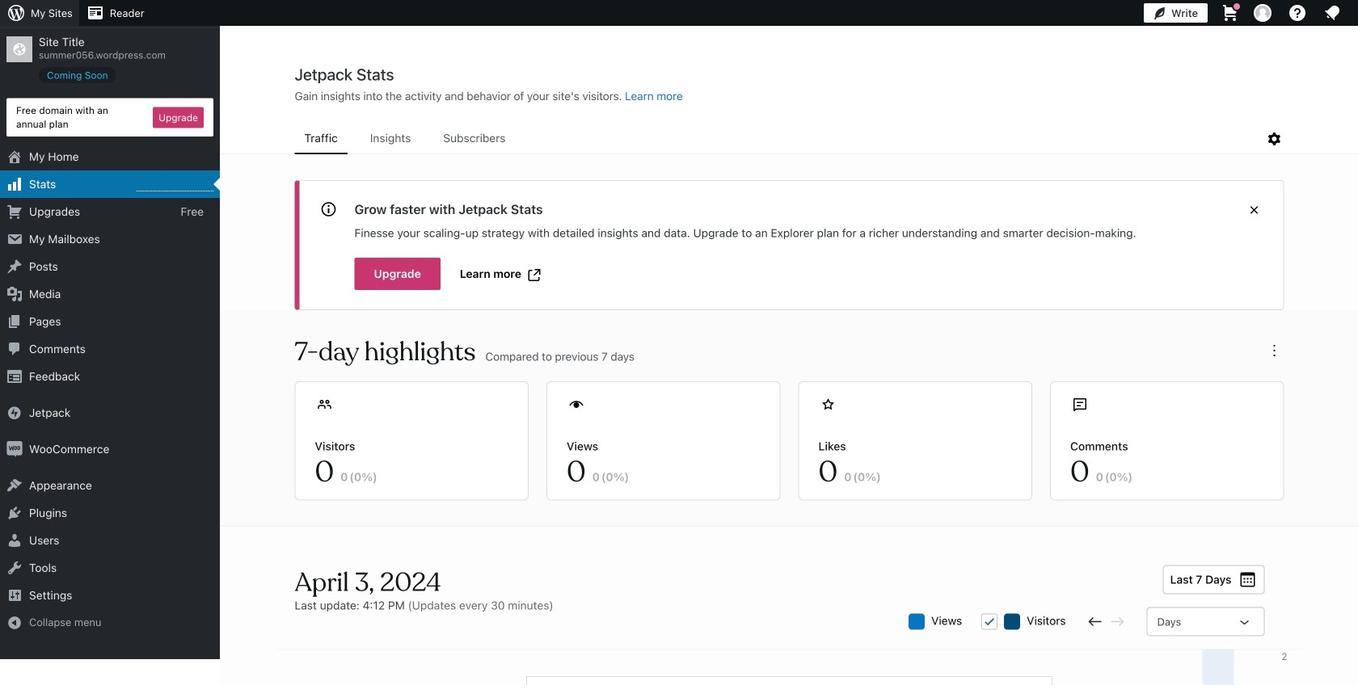 Task type: locate. For each thing, give the bounding box(es) containing it.
1 vertical spatial img image
[[6, 442, 23, 458]]

none checkbox inside jetpack stats main content
[[982, 614, 998, 630]]

menu
[[295, 124, 1265, 154]]

my profile image
[[1254, 4, 1272, 22]]

img image
[[6, 405, 23, 421], [6, 442, 23, 458]]

list item
[[1351, 158, 1359, 234], [1351, 234, 1359, 294]]

help image
[[1288, 3, 1308, 23]]

manage your notifications image
[[1323, 3, 1342, 23]]

0 vertical spatial img image
[[6, 405, 23, 421]]

None checkbox
[[982, 614, 998, 630]]

highest hourly views 0 image
[[137, 181, 213, 192]]



Task type: vqa. For each thing, say whether or not it's contained in the screenshot.
bottommost 'jetpack'
no



Task type: describe. For each thing, give the bounding box(es) containing it.
2 list item from the top
[[1351, 234, 1359, 294]]

my shopping cart image
[[1221, 3, 1241, 23]]

2 img image from the top
[[6, 442, 23, 458]]

menu inside jetpack stats main content
[[295, 124, 1265, 154]]

jetpack stats main content
[[221, 64, 1359, 686]]

1 list item from the top
[[1351, 158, 1359, 234]]

close image
[[1245, 201, 1264, 220]]

1 img image from the top
[[6, 405, 23, 421]]



